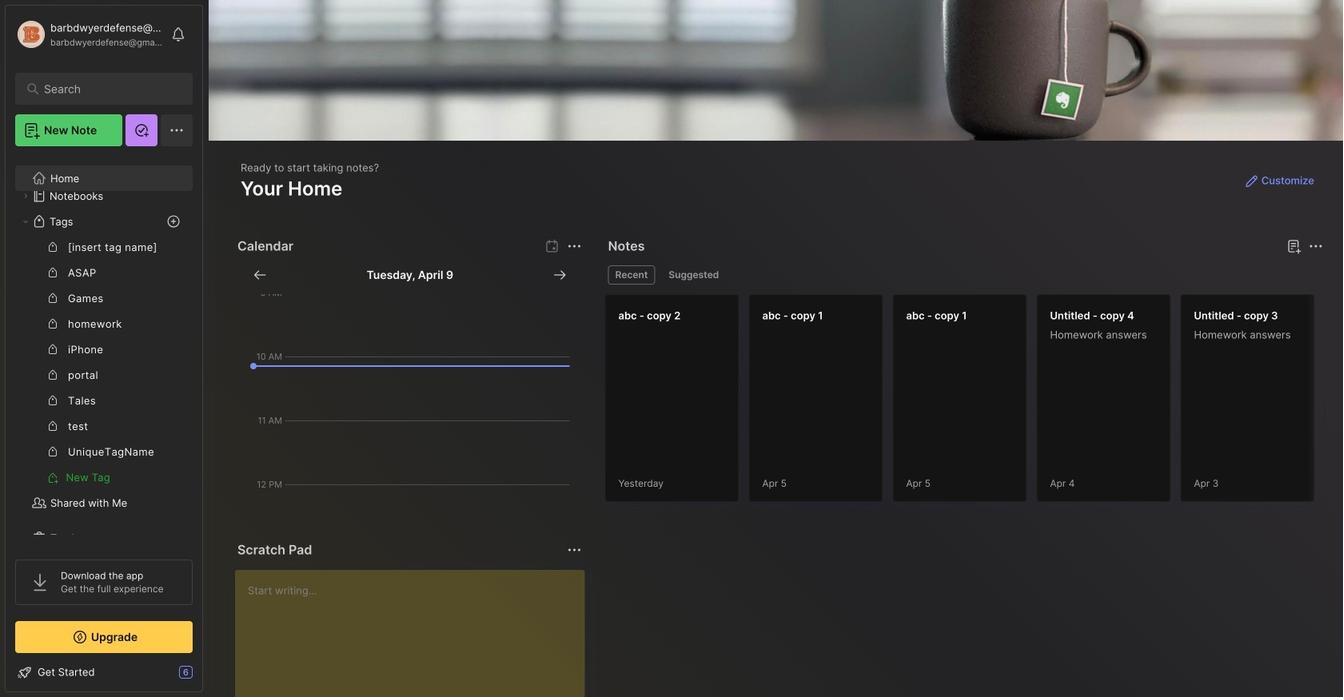 Task type: locate. For each thing, give the bounding box(es) containing it.
main element
[[0, 0, 208, 697]]

expand notebooks image
[[21, 191, 30, 201]]

group
[[15, 234, 192, 490]]

Help and Learning task checklist field
[[6, 660, 202, 685]]

group inside main element
[[15, 234, 192, 490]]

more actions image
[[565, 540, 584, 560]]

None search field
[[44, 79, 171, 98]]

1 horizontal spatial tab
[[661, 265, 726, 285]]

1 tab from the left
[[608, 265, 655, 285]]

tree
[[6, 46, 202, 560]]

More actions field
[[563, 235, 586, 257], [563, 539, 586, 561]]

1 vertical spatial more actions field
[[563, 539, 586, 561]]

expand tags image
[[21, 217, 30, 226]]

Choose date to view field
[[367, 267, 453, 283]]

tab
[[608, 265, 655, 285], [661, 265, 726, 285]]

0 vertical spatial more actions field
[[563, 235, 586, 257]]

row group
[[605, 294, 1343, 512]]

tab list
[[608, 265, 1321, 285]]

1 more actions field from the top
[[563, 235, 586, 257]]

0 horizontal spatial tab
[[608, 265, 655, 285]]

Search text field
[[44, 82, 171, 97]]



Task type: describe. For each thing, give the bounding box(es) containing it.
none search field inside main element
[[44, 79, 171, 98]]

2 tab from the left
[[661, 265, 726, 285]]

Account field
[[15, 18, 163, 50]]

Start writing… text field
[[248, 570, 584, 697]]

2 more actions field from the top
[[563, 539, 586, 561]]

tree inside main element
[[6, 46, 202, 560]]

click to collapse image
[[202, 668, 214, 687]]

more actions image
[[565, 237, 584, 256]]



Task type: vqa. For each thing, say whether or not it's contained in the screenshot.
Help and Learning task checklist field at the left of page
yes



